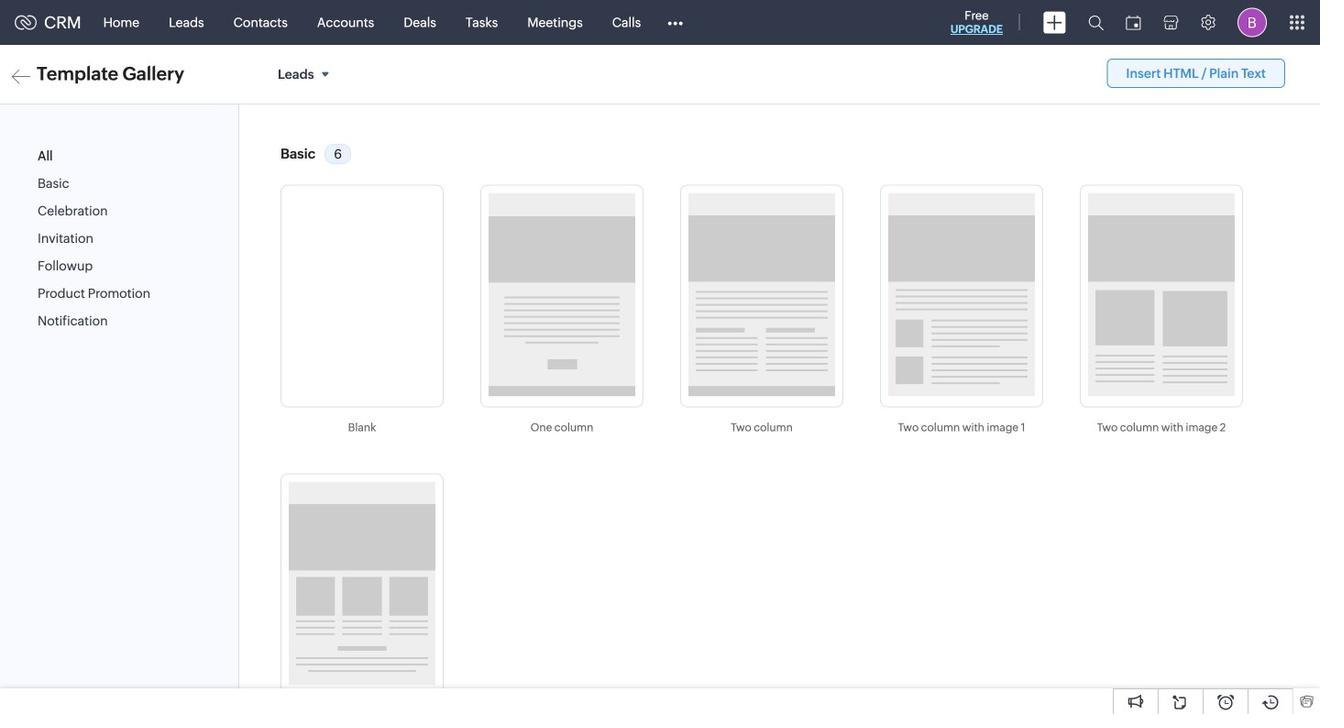 Task type: describe. For each thing, give the bounding box(es) containing it.
search image
[[1089, 15, 1104, 30]]

logo image
[[15, 15, 37, 30]]

create menu element
[[1033, 0, 1078, 44]]

Other Modules field
[[656, 8, 695, 37]]

profile image
[[1238, 8, 1268, 37]]



Task type: vqa. For each thing, say whether or not it's contained in the screenshot.
CONTACT within the field
no



Task type: locate. For each thing, give the bounding box(es) containing it.
calendar image
[[1126, 15, 1142, 30]]

create menu image
[[1044, 11, 1067, 33]]

profile element
[[1227, 0, 1279, 44]]

search element
[[1078, 0, 1115, 45]]

not loaded image
[[289, 193, 436, 397], [489, 193, 636, 397], [689, 193, 836, 397], [889, 193, 1036, 397], [1089, 193, 1236, 397], [289, 482, 436, 686]]

None field
[[271, 59, 343, 90]]



